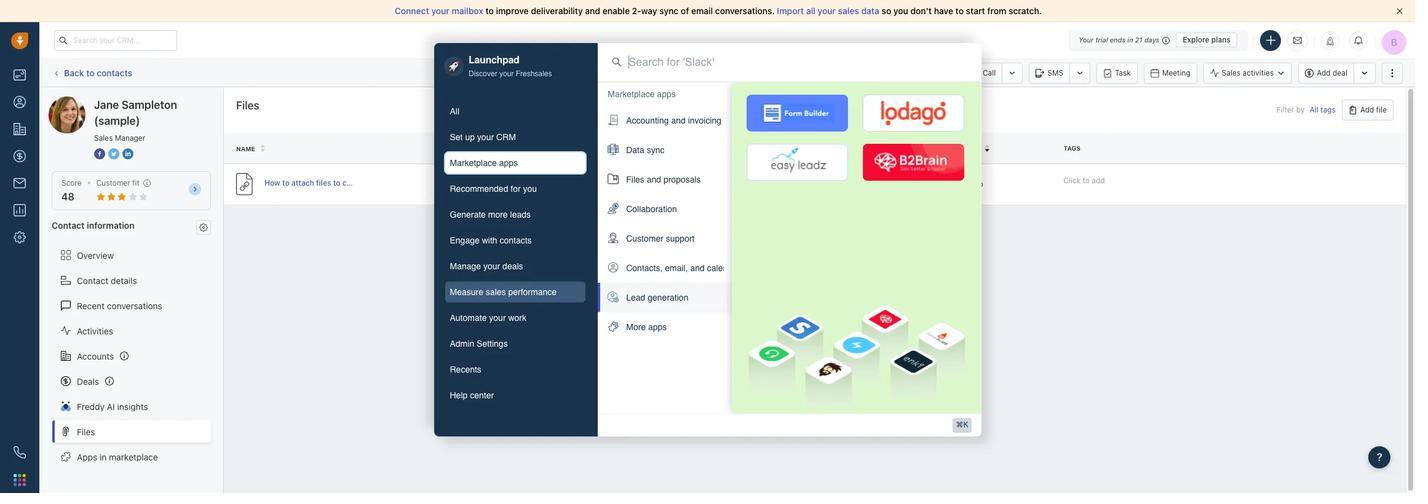 Task type: vqa. For each thing, say whether or not it's contained in the screenshot.
Name
yes



Task type: describe. For each thing, give the bounding box(es) containing it.
freddy
[[77, 401, 105, 412]]

linkedin circled image
[[122, 148, 133, 161]]

your
[[1079, 36, 1094, 44]]

data sync
[[626, 145, 664, 155]]

send email image
[[1293, 35, 1302, 45]]

how
[[264, 178, 280, 187]]

measure sales performance
[[450, 287, 557, 297]]

freshsales
[[516, 70, 552, 78]]

email
[[691, 6, 713, 16]]

help
[[450, 391, 468, 400]]

add file button
[[1342, 100, 1394, 121]]

score
[[61, 178, 82, 188]]

you inside button
[[523, 184, 537, 194]]

contacts, email, and calendar
[[626, 263, 740, 273]]

click
[[1064, 176, 1081, 185]]

your left work
[[489, 313, 506, 323]]

5 days ago
[[945, 180, 983, 189]]

more apps
[[626, 322, 667, 332]]

marketplace apps inside button
[[450, 158, 518, 168]]

don't
[[911, 6, 932, 16]]

list of options list box
[[598, 82, 740, 342]]

tab list containing all
[[444, 100, 587, 407]]

all button
[[444, 100, 587, 123]]

file size
[[827, 145, 857, 152]]

customer for customer fit
[[96, 178, 130, 188]]

jane
[[94, 98, 119, 111]]

contacts?
[[342, 178, 377, 187]]

close image
[[1397, 8, 1403, 14]]

leads
[[510, 210, 531, 220]]

settings
[[477, 339, 508, 349]]

measure
[[450, 287, 483, 297]]

1 horizontal spatial you
[[894, 6, 908, 16]]

work
[[508, 313, 526, 323]]

added
[[945, 145, 968, 152]]

freshworks switcher image
[[14, 474, 26, 486]]

add
[[1092, 176, 1105, 185]]

contacts,
[[626, 263, 663, 273]]

⌘
[[956, 421, 963, 429]]

customer support
[[626, 234, 695, 243]]

tags
[[1064, 145, 1081, 152]]

sales inside jane sampleton (sample) sales manager
[[94, 133, 113, 143]]

and right email,
[[690, 263, 705, 273]]

contacts for back to contacts
[[97, 68, 132, 78]]

back
[[64, 68, 84, 78]]

48
[[61, 191, 74, 202]]

filter by all tags
[[1277, 105, 1336, 115]]

to right back
[[86, 68, 94, 78]]

1 horizontal spatial in
[[1127, 36, 1133, 44]]

engage
[[450, 236, 480, 245]]

press-command-k-to-open-and-close element
[[953, 418, 971, 433]]

Search your CRM... text field
[[54, 30, 177, 51]]

added on
[[945, 145, 979, 152]]

jane sampleton (sample) sales manager
[[94, 98, 177, 143]]

lead generation
[[626, 293, 688, 302]]

all
[[806, 6, 815, 16]]

performance
[[508, 287, 557, 297]]

help center button
[[444, 384, 587, 407]]

21
[[1135, 36, 1143, 44]]

help center
[[450, 391, 494, 400]]

activities
[[77, 326, 113, 336]]

explore
[[1183, 35, 1209, 44]]

generate
[[450, 210, 486, 220]]

and left enable
[[585, 6, 600, 16]]

connect your mailbox to improve deliverability and enable 2-way sync of email conversations. import all your sales data so you don't have to start from scratch.
[[395, 6, 1042, 16]]

conversations
[[107, 300, 162, 311]]

2 vertical spatial files
[[77, 427, 95, 437]]

customer for customer support
[[626, 234, 664, 243]]

to right how
[[282, 178, 289, 187]]

file for file type
[[709, 145, 722, 152]]

link
[[709, 180, 723, 189]]

contact details
[[77, 275, 137, 286]]

from
[[987, 6, 1006, 16]]

to left add
[[1083, 176, 1090, 185]]

apps inside marketplace apps heading
[[657, 89, 676, 99]]

sync inside 'list of options' "list box"
[[647, 145, 664, 155]]

phone image
[[14, 446, 26, 459]]

for
[[511, 184, 521, 194]]

discover
[[469, 70, 497, 78]]

file for file size
[[827, 145, 841, 152]]

marketplace inside button
[[450, 158, 497, 168]]

admin settings
[[450, 339, 508, 349]]

recommended for you button
[[444, 177, 587, 201]]

plans
[[1211, 35, 1231, 44]]

k
[[963, 421, 968, 429]]

1 horizontal spatial all
[[1310, 105, 1319, 115]]

to right 'files' at the left of page
[[333, 178, 340, 187]]

sales inside button
[[486, 287, 506, 297]]

your inside button
[[477, 132, 494, 142]]

(sample)
[[94, 114, 140, 127]]

apps
[[77, 452, 97, 462]]

manage
[[450, 261, 481, 271]]

on
[[969, 145, 979, 152]]

automate
[[450, 313, 487, 323]]

0 vertical spatial sync
[[659, 6, 679, 16]]

call
[[983, 68, 996, 77]]

explore plans
[[1183, 35, 1231, 44]]

your left mailbox
[[431, 6, 449, 16]]

measure sales performance button
[[444, 280, 587, 304]]

improve
[[496, 6, 529, 16]]

sampleton
[[122, 98, 177, 111]]

activities
[[1243, 68, 1274, 77]]

1 horizontal spatial files
[[236, 99, 259, 112]]

contact information
[[52, 220, 135, 231]]

--
[[827, 180, 834, 189]]



Task type: locate. For each thing, give the bounding box(es) containing it.
phone element
[[7, 440, 32, 465]]

marketplace apps heading inside 'list of options' "list box"
[[608, 88, 676, 100]]

your
[[431, 6, 449, 16], [818, 6, 836, 16], [499, 70, 514, 78], [477, 132, 494, 142], [483, 261, 500, 271], [489, 313, 506, 323]]

details
[[111, 275, 137, 286]]

facebook circled image
[[94, 148, 105, 161]]

0 horizontal spatial add
[[1317, 68, 1331, 77]]

0 vertical spatial sales
[[1222, 68, 1241, 77]]

connect
[[395, 6, 429, 16]]

all up set
[[450, 106, 459, 116]]

add inside add deal button
[[1317, 68, 1331, 77]]

1 horizontal spatial days
[[1144, 36, 1159, 44]]

what's new image
[[1326, 37, 1335, 45]]

1 - from the left
[[827, 180, 831, 189]]

customer inside 'list of options' "list box"
[[626, 234, 664, 243]]

files up apps
[[77, 427, 95, 437]]

your right up
[[477, 132, 494, 142]]

1 horizontal spatial sales
[[838, 6, 859, 16]]

in right apps
[[100, 452, 107, 462]]

import
[[777, 6, 804, 16]]

insights
[[117, 401, 148, 412]]

files up name
[[236, 99, 259, 112]]

1 vertical spatial files
[[626, 175, 644, 184]]

owner
[[591, 145, 615, 152]]

call link
[[964, 62, 1002, 83]]

sync right data
[[647, 145, 664, 155]]

0 vertical spatial customer
[[96, 178, 130, 188]]

menu
[[732, 82, 981, 414]]

0 vertical spatial sales
[[838, 6, 859, 16]]

contact for contact information
[[52, 220, 85, 231]]

1 file from the left
[[827, 145, 841, 152]]

admin settings button
[[444, 332, 587, 356]]

meeting button
[[1144, 62, 1197, 83]]

accounting
[[626, 115, 669, 125]]

you right so
[[894, 6, 908, 16]]

sales left data
[[838, 6, 859, 16]]

contacts up manage your deals button
[[500, 236, 532, 245]]

set up your crm button
[[444, 126, 587, 149]]

deals
[[503, 261, 523, 271]]

your inside the launchpad discover your freshsales
[[499, 70, 514, 78]]

accounting and invoicing
[[626, 115, 721, 125]]

automate your work button
[[444, 306, 587, 330]]

contacts down the search your crm... text field
[[97, 68, 132, 78]]

brad
[[591, 180, 607, 189]]

0 horizontal spatial sales
[[94, 133, 113, 143]]

so
[[882, 6, 891, 16]]

customer
[[96, 178, 130, 188], [626, 234, 664, 243]]

admin
[[450, 339, 474, 349]]

to right mailbox
[[486, 6, 494, 16]]

Search for 'Slack' field
[[629, 54, 966, 70]]

0 horizontal spatial days
[[952, 180, 968, 189]]

0 horizontal spatial contacts
[[97, 68, 132, 78]]

generate more leads button
[[444, 203, 587, 226]]

ai
[[107, 401, 115, 412]]

sales left activities
[[1222, 68, 1241, 77]]

explore plans link
[[1176, 33, 1237, 47]]

to left start
[[955, 6, 964, 16]]

contact down 48
[[52, 220, 85, 231]]

set up your crm
[[450, 132, 516, 142]]

1 vertical spatial customer
[[626, 234, 664, 243]]

0 horizontal spatial sales
[[486, 287, 506, 297]]

files right "klo"
[[626, 175, 644, 184]]

engage with contacts button
[[444, 229, 587, 252]]

2 - from the left
[[831, 180, 834, 189]]

support
[[666, 234, 695, 243]]

marketplace apps
[[608, 89, 676, 99], [608, 89, 676, 99], [450, 158, 518, 168]]

all inside button
[[450, 106, 459, 116]]

trial
[[1096, 36, 1108, 44]]

ends
[[1110, 36, 1126, 44]]

of
[[681, 6, 689, 16]]

your down launchpad
[[499, 70, 514, 78]]

you
[[894, 6, 908, 16], [523, 184, 537, 194]]

5
[[945, 180, 950, 189]]

marketplace
[[608, 89, 655, 99], [608, 89, 655, 99], [450, 158, 497, 168]]

0 vertical spatial in
[[1127, 36, 1133, 44]]

0 vertical spatial contacts
[[97, 68, 132, 78]]

click to add
[[1064, 176, 1105, 185]]

in left 21
[[1127, 36, 1133, 44]]

invoicing
[[688, 115, 721, 125]]

sales activities
[[1222, 68, 1274, 77]]

freddy ai insights
[[77, 401, 148, 412]]

collaboration
[[626, 204, 677, 214]]

add inside add file button
[[1360, 105, 1374, 114]]

sms button
[[1029, 62, 1070, 83]]

0 vertical spatial days
[[1144, 36, 1159, 44]]

marketplace
[[109, 452, 158, 462]]

size
[[842, 145, 857, 152]]

your left deals
[[483, 261, 500, 271]]

have
[[934, 6, 953, 16]]

up
[[465, 132, 475, 142]]

-
[[827, 180, 831, 189], [831, 180, 834, 189]]

fit
[[132, 178, 139, 188]]

back to contacts link
[[52, 63, 133, 83]]

2 file from the left
[[709, 145, 722, 152]]

conversations.
[[715, 6, 775, 16]]

0 horizontal spatial in
[[100, 452, 107, 462]]

customer up contacts,
[[626, 234, 664, 243]]

1 vertical spatial sales
[[486, 287, 506, 297]]

contact for contact details
[[77, 275, 108, 286]]

marketplace apps button
[[444, 151, 587, 175]]

tags
[[1321, 105, 1336, 115]]

sync left of
[[659, 6, 679, 16]]

sales up automate your work
[[486, 287, 506, 297]]

add deal button
[[1298, 62, 1354, 83]]

enable
[[603, 6, 630, 16]]

tab list
[[444, 100, 587, 407]]

file left type
[[709, 145, 722, 152]]

manager
[[115, 133, 145, 143]]

0 horizontal spatial all
[[450, 106, 459, 116]]

launchpad
[[469, 55, 519, 66]]

0 vertical spatial contact
[[52, 220, 85, 231]]

and
[[585, 6, 600, 16], [671, 115, 686, 125], [647, 175, 661, 184], [690, 263, 705, 273]]

apps inside marketplace apps button
[[499, 158, 518, 168]]

and left proposals
[[647, 175, 661, 184]]

proposals
[[664, 175, 701, 184]]

1 vertical spatial sales
[[94, 133, 113, 143]]

how to attach files to contacts? link
[[264, 178, 377, 191]]

import all your sales data link
[[777, 6, 882, 16]]

1 horizontal spatial add
[[1360, 105, 1374, 114]]

recents button
[[444, 358, 587, 381]]

customer left fit
[[96, 178, 130, 188]]

all tags link
[[1310, 105, 1336, 115]]

sales up facebook circled "icon"
[[94, 133, 113, 143]]

add left the file at right top
[[1360, 105, 1374, 114]]

twitter circled image
[[108, 148, 119, 161]]

ago
[[970, 180, 983, 189]]

mng settings image
[[199, 223, 208, 232]]

0 vertical spatial files
[[236, 99, 259, 112]]

recents
[[450, 365, 481, 375]]

marketplace inside heading
[[608, 89, 655, 99]]

0 vertical spatial you
[[894, 6, 908, 16]]

0 horizontal spatial you
[[523, 184, 537, 194]]

file left size
[[827, 145, 841, 152]]

recommended
[[450, 184, 508, 194]]

1 vertical spatial contacts
[[500, 236, 532, 245]]

sales
[[1222, 68, 1241, 77], [94, 133, 113, 143]]

1 horizontal spatial file
[[827, 145, 841, 152]]

your right all
[[818, 6, 836, 16]]

1 horizontal spatial sales
[[1222, 68, 1241, 77]]

meeting
[[1162, 68, 1190, 77]]

to
[[486, 6, 494, 16], [955, 6, 964, 16], [86, 68, 94, 78], [1083, 176, 1090, 185], [282, 178, 289, 187], [333, 178, 340, 187]]

mailbox
[[452, 6, 483, 16]]

files inside 'list of options' "list box"
[[626, 175, 644, 184]]

1 vertical spatial contact
[[77, 275, 108, 286]]

file
[[1376, 105, 1387, 114]]

1 horizontal spatial contacts
[[500, 236, 532, 245]]

marketplace apps inside 'list of options' "list box"
[[608, 89, 676, 99]]

0 vertical spatial add
[[1317, 68, 1331, 77]]

1 vertical spatial in
[[100, 452, 107, 462]]

type
[[724, 145, 741, 152]]

deal
[[1333, 68, 1347, 77]]

48 button
[[61, 191, 74, 202]]

1 horizontal spatial customer
[[626, 234, 664, 243]]

contact
[[52, 220, 85, 231], [77, 275, 108, 286]]

add for add deal
[[1317, 68, 1331, 77]]

0 horizontal spatial customer
[[96, 178, 130, 188]]

1 vertical spatial days
[[952, 180, 968, 189]]

1 vertical spatial you
[[523, 184, 537, 194]]

contacts for engage with contacts
[[500, 236, 532, 245]]

customer fit
[[96, 178, 139, 188]]

contacts inside button
[[500, 236, 532, 245]]

deals
[[77, 376, 99, 387]]

recent
[[77, 300, 105, 311]]

brad klo
[[591, 180, 620, 189]]

recent conversations
[[77, 300, 162, 311]]

scratch.
[[1009, 6, 1042, 16]]

0 horizontal spatial file
[[709, 145, 722, 152]]

add for add file
[[1360, 105, 1374, 114]]

how to attach files to contacts?
[[264, 178, 377, 187]]

1 vertical spatial sync
[[647, 145, 664, 155]]

0 horizontal spatial files
[[77, 427, 95, 437]]

manage your deals button
[[444, 255, 587, 278]]

and left the invoicing
[[671, 115, 686, 125]]

marketplace apps heading
[[608, 88, 676, 100], [608, 88, 676, 100]]

recommended for you
[[450, 184, 537, 194]]

add left deal
[[1317, 68, 1331, 77]]

days right 21
[[1144, 36, 1159, 44]]

task
[[1115, 68, 1131, 77]]

all right by
[[1310, 105, 1319, 115]]

you right "for"
[[523, 184, 537, 194]]

contacts
[[97, 68, 132, 78], [500, 236, 532, 245]]

data
[[626, 145, 644, 155]]

contact up recent
[[77, 275, 108, 286]]

more
[[626, 322, 646, 332]]

2 horizontal spatial files
[[626, 175, 644, 184]]

days right 5
[[952, 180, 968, 189]]

1 vertical spatial add
[[1360, 105, 1374, 114]]



